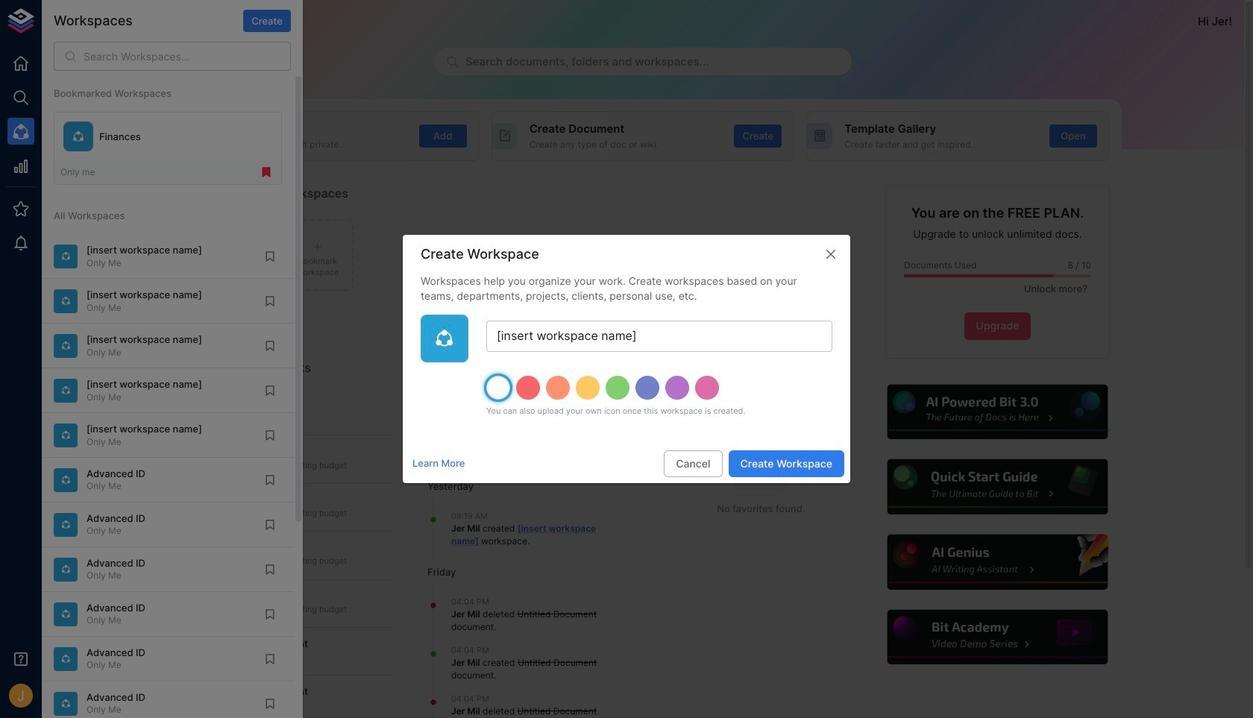 Task type: locate. For each thing, give the bounding box(es) containing it.
1 bookmark image from the top
[[263, 294, 277, 308]]

bookmark image
[[263, 250, 277, 263], [263, 339, 277, 353], [263, 429, 277, 442], [263, 473, 277, 487], [263, 652, 277, 666], [263, 697, 277, 711]]

5 bookmark image from the top
[[263, 608, 277, 621]]

3 bookmark image from the top
[[263, 429, 277, 442]]

4 help image from the top
[[885, 608, 1110, 667]]

dialog
[[403, 235, 850, 483]]

Marketing Team, Project X, Personal, etc. text field
[[486, 321, 832, 352]]

bookmark image
[[263, 294, 277, 308], [263, 384, 277, 397], [263, 518, 277, 532], [263, 563, 277, 576], [263, 608, 277, 621]]

6 bookmark image from the top
[[263, 697, 277, 711]]

help image
[[885, 382, 1110, 442], [885, 458, 1110, 517], [885, 533, 1110, 592], [885, 608, 1110, 667]]

1 bookmark image from the top
[[263, 250, 277, 263]]

remove bookmark image
[[260, 166, 273, 179]]

2 bookmark image from the top
[[263, 339, 277, 353]]



Task type: describe. For each thing, give the bounding box(es) containing it.
2 help image from the top
[[885, 458, 1110, 517]]

Search Workspaces... text field
[[84, 42, 291, 71]]

1 help image from the top
[[885, 382, 1110, 442]]

2 bookmark image from the top
[[263, 384, 277, 397]]

4 bookmark image from the top
[[263, 473, 277, 487]]

3 help image from the top
[[885, 533, 1110, 592]]

3 bookmark image from the top
[[263, 518, 277, 532]]

4 bookmark image from the top
[[263, 563, 277, 576]]

5 bookmark image from the top
[[263, 652, 277, 666]]



